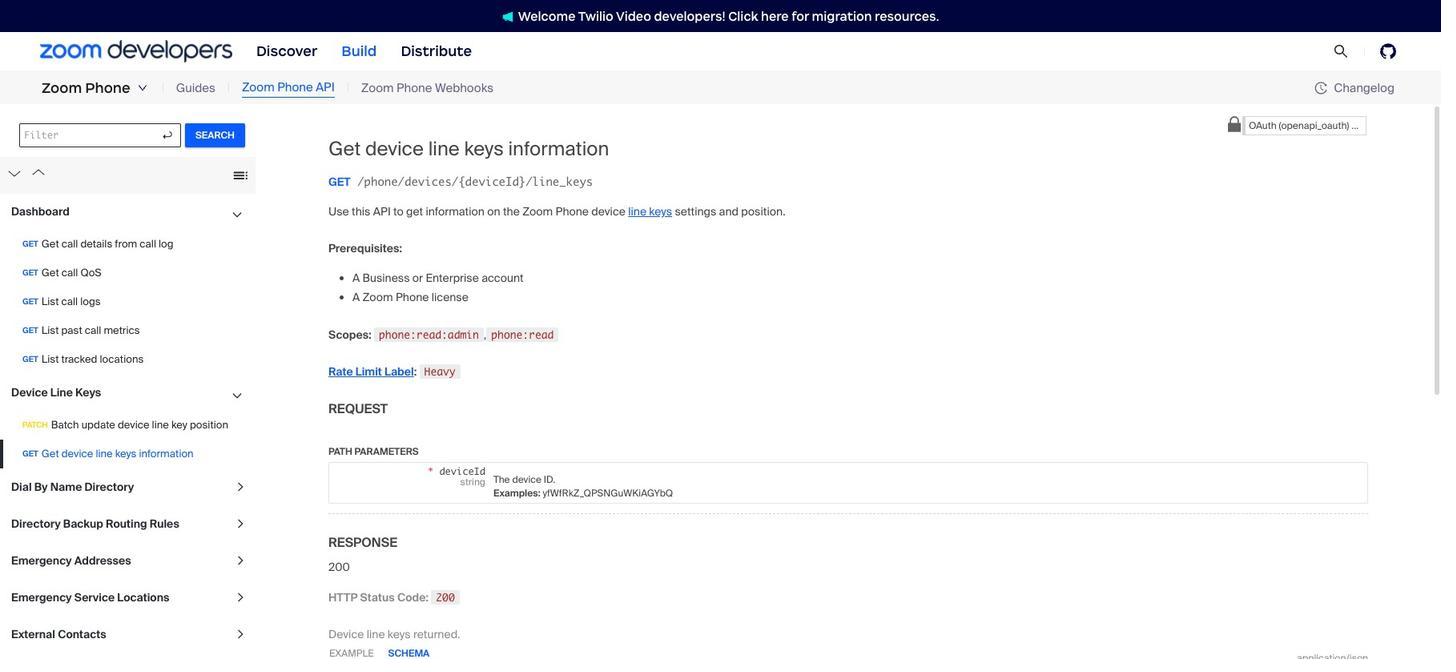Task type: locate. For each thing, give the bounding box(es) containing it.
changelog link
[[1315, 80, 1395, 96]]

phone
[[85, 79, 130, 97], [277, 80, 313, 96], [397, 80, 432, 96]]

2 phone from the left
[[277, 80, 313, 96]]

200 up http
[[328, 560, 350, 574]]

3 zoom from the left
[[361, 80, 394, 96]]

200 right code: at the left bottom of page
[[436, 591, 455, 604]]

phone left down image
[[85, 79, 130, 97]]

1 vertical spatial 200
[[436, 591, 455, 604]]

parameters
[[355, 445, 419, 458]]

phone left api
[[277, 80, 313, 96]]

zoom for zoom phone api
[[242, 80, 275, 96]]

1 phone from the left
[[85, 79, 130, 97]]

http
[[328, 590, 358, 605]]

phone for zoom phone api
[[277, 80, 313, 96]]

video
[[616, 8, 651, 24]]

0 vertical spatial 200
[[328, 560, 350, 574]]

status
[[360, 590, 395, 605]]

zoom
[[42, 79, 82, 97], [242, 80, 275, 96], [361, 80, 394, 96]]

phone for zoom phone webhooks
[[397, 80, 432, 96]]

search image
[[1334, 44, 1349, 59], [1334, 44, 1349, 59]]

2 horizontal spatial phone
[[397, 80, 432, 96]]

200 inside 'http status code: 200'
[[436, 591, 455, 604]]

1 zoom from the left
[[42, 79, 82, 97]]

migration
[[812, 8, 872, 24]]

zoom for zoom phone
[[42, 79, 82, 97]]

zoom inside the zoom phone webhooks link
[[361, 80, 394, 96]]

line
[[367, 627, 385, 642]]

returned.
[[413, 627, 460, 642]]

here
[[761, 8, 789, 24]]

2 zoom from the left
[[242, 80, 275, 96]]

request
[[328, 400, 388, 417]]

200
[[328, 560, 350, 574], [436, 591, 455, 604]]

1 horizontal spatial 200
[[436, 591, 455, 604]]

zoom phone api
[[242, 80, 335, 96]]

1 horizontal spatial zoom
[[242, 80, 275, 96]]

webhooks
[[435, 80, 494, 96]]

3 phone from the left
[[397, 80, 432, 96]]

down image
[[138, 83, 147, 93]]

guides
[[176, 80, 215, 96]]

keys
[[388, 627, 411, 642]]

2 horizontal spatial zoom
[[361, 80, 394, 96]]

github image
[[1380, 43, 1397, 59], [1380, 43, 1397, 59]]

developers!
[[654, 8, 726, 24]]

0 horizontal spatial phone
[[85, 79, 130, 97]]

zoom for zoom phone webhooks
[[361, 80, 394, 96]]

resources.
[[875, 8, 939, 24]]

path
[[328, 445, 352, 458]]

0 horizontal spatial zoom
[[42, 79, 82, 97]]

zoom inside zoom phone api link
[[242, 80, 275, 96]]

phone left webhooks in the left top of the page
[[397, 80, 432, 96]]

guides link
[[176, 79, 215, 97]]

http status code: 200
[[328, 590, 455, 605]]

twilio
[[578, 8, 614, 24]]

1 horizontal spatial phone
[[277, 80, 313, 96]]

history image
[[1315, 82, 1334, 95]]

changelog
[[1334, 80, 1395, 96]]

zoom phone api link
[[242, 79, 335, 98]]

click
[[728, 8, 758, 24]]



Task type: vqa. For each thing, say whether or not it's contained in the screenshot.
The Phone inside the Zoom Phone Webhooks link
no



Task type: describe. For each thing, give the bounding box(es) containing it.
welcome twilio video developers! click here for migration resources. link
[[486, 8, 955, 24]]

for
[[792, 8, 809, 24]]

response
[[328, 534, 397, 551]]

zoom phone webhooks
[[361, 80, 494, 96]]

zoom developer logo image
[[40, 40, 232, 62]]

welcome twilio video developers! click here for migration resources.
[[518, 8, 939, 24]]

notification image
[[502, 11, 518, 22]]

device
[[328, 627, 364, 642]]

zoom phone webhooks link
[[361, 79, 494, 97]]

notification image
[[502, 11, 513, 22]]

welcome
[[518, 8, 576, 24]]

phone for zoom phone
[[85, 79, 130, 97]]

code:
[[397, 590, 429, 605]]

0 horizontal spatial 200
[[328, 560, 350, 574]]

api
[[316, 80, 335, 96]]

device line keys returned.
[[328, 627, 460, 642]]

path parameters
[[328, 445, 419, 458]]

zoom phone
[[42, 79, 130, 97]]

history image
[[1315, 82, 1328, 95]]



